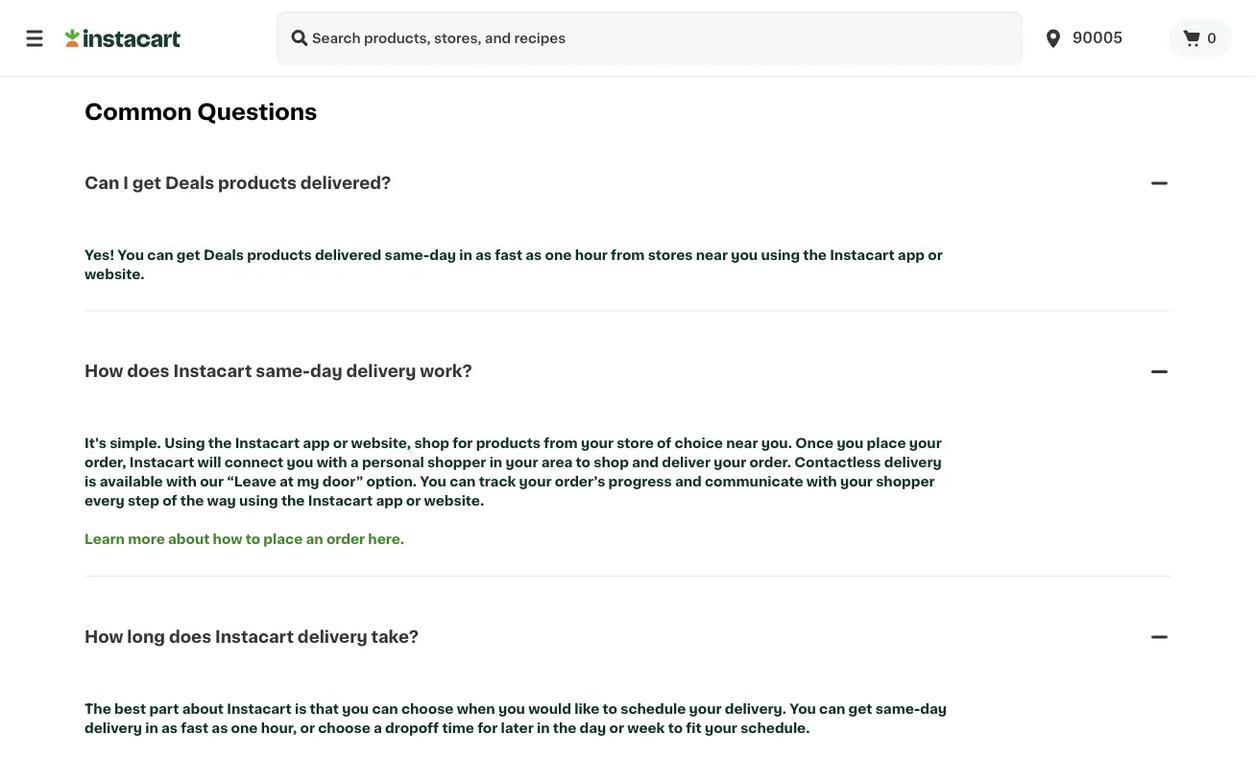 Task type: vqa. For each thing, say whether or not it's contained in the screenshot.
shopper
yes



Task type: locate. For each thing, give the bounding box(es) containing it.
of
[[657, 437, 672, 450], [162, 494, 177, 508]]

shopper
[[427, 456, 486, 469], [876, 475, 935, 489]]

1 vertical spatial a
[[374, 721, 382, 735]]

does right long
[[169, 629, 211, 645]]

0 horizontal spatial from
[[544, 437, 578, 450]]

you right option.
[[420, 475, 446, 489]]

0 horizontal spatial choose
[[318, 721, 370, 735]]

deliver
[[662, 456, 711, 469]]

1 vertical spatial deals
[[203, 248, 244, 262]]

0 horizontal spatial a
[[350, 456, 359, 469]]

from right hour
[[611, 248, 645, 262]]

0 horizontal spatial of
[[162, 494, 177, 508]]

deals inside dropdown button
[[165, 175, 214, 191]]

can
[[147, 248, 173, 262], [450, 475, 476, 489], [372, 702, 398, 716], [819, 702, 845, 716]]

products up "track"
[[476, 437, 541, 450]]

a left dropoff
[[374, 721, 382, 735]]

1 horizontal spatial choose
[[401, 702, 454, 716]]

0 vertical spatial app
[[898, 248, 925, 262]]

fast
[[495, 248, 522, 262], [181, 721, 208, 735]]

0 horizontal spatial website.
[[85, 267, 145, 281]]

1 horizontal spatial from
[[611, 248, 645, 262]]

a
[[350, 456, 359, 469], [374, 721, 382, 735]]

how left long
[[85, 629, 123, 645]]

get inside yes! you can get deals products delivered same-day in as fast as one hour from stores near you using the instacart app or website.
[[177, 248, 200, 262]]

many in stock link
[[231, 0, 377, 25], [393, 0, 539, 25], [1040, 0, 1186, 44]]

choose down that
[[318, 721, 370, 735]]

2 horizontal spatial app
[[898, 248, 925, 262]]

with up door"
[[317, 456, 347, 469]]

with
[[317, 456, 347, 469], [166, 475, 197, 489], [806, 475, 837, 489]]

one left hour
[[545, 248, 572, 262]]

"leave
[[227, 475, 276, 489]]

0 horizontal spatial many in stock
[[250, 12, 326, 22]]

0 vertical spatial you
[[118, 248, 144, 262]]

2 how from the top
[[85, 629, 123, 645]]

and
[[632, 456, 659, 469], [675, 475, 702, 489]]

is left that
[[295, 702, 307, 716]]

1 horizontal spatial fast
[[495, 248, 522, 262]]

2 vertical spatial products
[[476, 437, 541, 450]]

an
[[306, 533, 323, 546]]

and up progress
[[632, 456, 659, 469]]

1 horizontal spatial many in stock
[[412, 12, 488, 22]]

with left our
[[166, 475, 197, 489]]

or
[[928, 248, 943, 262], [333, 437, 348, 450], [406, 494, 421, 508], [300, 721, 315, 735], [609, 721, 624, 735]]

products
[[218, 175, 297, 191], [247, 248, 312, 262], [476, 437, 541, 450]]

get
[[132, 175, 161, 191], [177, 248, 200, 262], [849, 702, 872, 716]]

0 horizontal spatial stock
[[295, 12, 326, 22]]

can i get deals products delivered? button
[[85, 149, 1171, 218]]

fast left hour,
[[181, 721, 208, 735]]

deals down can i get deals products delivered?
[[203, 248, 244, 262]]

0 vertical spatial same-
[[385, 248, 429, 262]]

0 horizontal spatial get
[[132, 175, 161, 191]]

the
[[803, 248, 827, 262], [208, 437, 232, 450], [180, 494, 204, 508], [281, 494, 305, 508], [553, 721, 576, 735]]

about right "part"
[[182, 702, 224, 716]]

0 vertical spatial a
[[350, 456, 359, 469]]

will
[[197, 456, 221, 469]]

delivery right the contactless
[[884, 456, 942, 469]]

1 horizontal spatial a
[[374, 721, 382, 735]]

deals inside yes! you can get deals products delivered same-day in as fast as one hour from stores near you using the instacart app or website.
[[203, 248, 244, 262]]

1 vertical spatial one
[[231, 721, 258, 735]]

app
[[898, 248, 925, 262], [303, 437, 330, 450], [376, 494, 403, 508]]

yes! you can get deals products delivered same-day in as fast as one hour from stores near you using the instacart app or website.
[[85, 248, 946, 281]]

with down the contactless
[[806, 475, 837, 489]]

0 vertical spatial about
[[168, 533, 210, 546]]

using inside yes! you can get deals products delivered same-day in as fast as one hour from stores near you using the instacart app or website.
[[761, 248, 800, 262]]

my
[[297, 475, 319, 489]]

1 vertical spatial fast
[[181, 721, 208, 735]]

deals
[[165, 175, 214, 191], [203, 248, 244, 262]]

a inside it's simple. using the instacart app or website, shop for products from your store of choice near you. once you place your order, instacart will connect you with a personal shopper in your area to shop and deliver your order. contactless delivery is available with our "leave at my door" option. you can track your order's progress and communicate with your shopper every step of the way using the instacart app or website.
[[350, 456, 359, 469]]

1 vertical spatial from
[[544, 437, 578, 450]]

2 horizontal spatial get
[[849, 702, 872, 716]]

using
[[164, 437, 205, 450]]

1 horizontal spatial for
[[477, 721, 498, 735]]

shop down store
[[594, 456, 629, 469]]

order.
[[749, 456, 791, 469]]

0 vertical spatial products
[[218, 175, 297, 191]]

of right store
[[657, 437, 672, 450]]

from
[[611, 248, 645, 262], [544, 437, 578, 450]]

0 vertical spatial one
[[545, 248, 572, 262]]

1 vertical spatial is
[[295, 702, 307, 716]]

1 horizontal spatial using
[[761, 248, 800, 262]]

delivery inside it's simple. using the instacart app or website, shop for products from your store of choice near you. once you place your order, instacart will connect you with a personal shopper in your area to shop and deliver your order. contactless delivery is available with our "leave at my door" option. you can track your order's progress and communicate with your shopper every step of the way using the instacart app or website.
[[884, 456, 942, 469]]

deals right i
[[165, 175, 214, 191]]

can right delivery.
[[819, 702, 845, 716]]

does up simple.
[[127, 364, 169, 380]]

1 vertical spatial choose
[[318, 721, 370, 735]]

how for how long does instacart delivery take?
[[85, 629, 123, 645]]

0 horizontal spatial same-
[[256, 364, 310, 380]]

1 horizontal spatial same-
[[385, 248, 429, 262]]

1 vertical spatial for
[[477, 721, 498, 735]]

website.
[[85, 267, 145, 281], [424, 494, 484, 508]]

2 horizontal spatial same-
[[875, 702, 920, 716]]

the inside yes! you can get deals products delivered same-day in as fast as one hour from stores near you using the instacart app or website.
[[803, 248, 827, 262]]

0 horizontal spatial is
[[85, 475, 96, 489]]

place up the contactless
[[867, 437, 906, 450]]

1 vertical spatial how
[[85, 629, 123, 645]]

0 vertical spatial how
[[85, 364, 123, 380]]

0 horizontal spatial using
[[239, 494, 278, 508]]

order
[[326, 533, 365, 546]]

day inside dropdown button
[[310, 364, 342, 380]]

1 horizontal spatial is
[[295, 702, 307, 716]]

to left fit at right bottom
[[668, 721, 683, 735]]

0 horizontal spatial fast
[[181, 721, 208, 735]]

as
[[475, 248, 492, 262], [526, 248, 542, 262], [161, 721, 178, 735], [212, 721, 228, 735]]

2 horizontal spatial many in stock link
[[1040, 0, 1186, 44]]

1 vertical spatial and
[[675, 475, 702, 489]]

2 vertical spatial get
[[849, 702, 872, 716]]

products down questions
[[218, 175, 297, 191]]

delivery inside the best part about instacart is that you can choose when you would like to schedule your delivery. you can get same-day delivery in as fast as one hour, or choose a dropoff time for later in the day or week to fit your schedule.
[[85, 721, 142, 735]]

how up it's
[[85, 364, 123, 380]]

1 horizontal spatial one
[[545, 248, 572, 262]]

0 vertical spatial get
[[132, 175, 161, 191]]

for down when
[[477, 721, 498, 735]]

None search field
[[277, 12, 1023, 65]]

from inside it's simple. using the instacart app or website, shop for products from your store of choice near you. once you place your order, instacart will connect you with a personal shopper in your area to shop and deliver your order. contactless delivery is available with our "leave at my door" option. you can track your order's progress and communicate with your shopper every step of the way using the instacart app or website.
[[544, 437, 578, 450]]

1 vertical spatial same-
[[256, 364, 310, 380]]

about inside the best part about instacart is that you can choose when you would like to schedule your delivery. you can get same-day delivery in as fast as one hour, or choose a dropoff time for later in the day or week to fit your schedule.
[[182, 702, 224, 716]]

fast inside the best part about instacart is that you can choose when you would like to schedule your delivery. you can get same-day delivery in as fast as one hour, or choose a dropoff time for later in the day or week to fit your schedule.
[[181, 721, 208, 735]]

one left hour,
[[231, 721, 258, 735]]

how
[[85, 364, 123, 380], [85, 629, 123, 645]]

many in stock
[[250, 12, 326, 22], [412, 12, 488, 22], [1059, 31, 1135, 42]]

later
[[501, 721, 534, 735]]

website. inside yes! you can get deals products delivered same-day in as fast as one hour from stores near you using the instacart app or website.
[[85, 267, 145, 281]]

you right yes!
[[118, 248, 144, 262]]

1 vertical spatial you
[[420, 475, 446, 489]]

shop
[[414, 437, 449, 450], [594, 456, 629, 469]]

0 vertical spatial and
[[632, 456, 659, 469]]

fit
[[686, 721, 702, 735]]

you up the contactless
[[837, 437, 864, 450]]

1 horizontal spatial app
[[376, 494, 403, 508]]

1 horizontal spatial place
[[867, 437, 906, 450]]

can inside yes! you can get deals products delivered same-day in as fast as one hour from stores near you using the instacart app or website.
[[147, 248, 173, 262]]

how long does instacart delivery take? button
[[85, 603, 1171, 672]]

0 vertical spatial is
[[85, 475, 96, 489]]

1 vertical spatial website.
[[424, 494, 484, 508]]

one inside yes! you can get deals products delivered same-day in as fast as one hour from stores near you using the instacart app or website.
[[545, 248, 572, 262]]

0 vertical spatial shopper
[[427, 456, 486, 469]]

is up every
[[85, 475, 96, 489]]

0 vertical spatial choose
[[401, 702, 454, 716]]

2 horizontal spatial stock
[[1104, 31, 1135, 42]]

and down deliver
[[675, 475, 702, 489]]

0 vertical spatial place
[[867, 437, 906, 450]]

to right like
[[603, 702, 617, 716]]

you.
[[761, 437, 792, 450]]

1 horizontal spatial and
[[675, 475, 702, 489]]

0 vertical spatial fast
[[495, 248, 522, 262]]

you right stores
[[731, 248, 758, 262]]

how does instacart same-day delivery work?
[[85, 364, 472, 380]]

schedule.
[[741, 721, 810, 735]]

1 horizontal spatial shop
[[594, 456, 629, 469]]

in
[[283, 12, 293, 22], [445, 12, 455, 22], [1092, 31, 1102, 42], [459, 248, 472, 262], [489, 456, 502, 469], [145, 721, 158, 735], [537, 721, 550, 735]]

for down work? at the left of the page
[[453, 437, 473, 450]]

1 vertical spatial about
[[182, 702, 224, 716]]

shopper down the contactless
[[876, 475, 935, 489]]

website. down "track"
[[424, 494, 484, 508]]

delivery
[[346, 364, 416, 380], [884, 456, 942, 469], [298, 629, 367, 645], [85, 721, 142, 735]]

same-
[[385, 248, 429, 262], [256, 364, 310, 380], [875, 702, 920, 716]]

0 vertical spatial for
[[453, 437, 473, 450]]

same- inside how does instacart same-day delivery work? dropdown button
[[256, 364, 310, 380]]

one
[[545, 248, 572, 262], [231, 721, 258, 735]]

1 vertical spatial of
[[162, 494, 177, 508]]

yes!
[[85, 248, 114, 262]]

the best part about instacart is that you can choose when you would like to schedule your delivery. you can get same-day delivery in as fast as one hour, or choose a dropoff time for later in the day or week to fit your schedule.
[[85, 702, 950, 735]]

products left delivered
[[247, 248, 312, 262]]

of right 'step'
[[162, 494, 177, 508]]

store
[[617, 437, 654, 450]]

website,
[[351, 437, 411, 450]]

step
[[128, 494, 159, 508]]

same- inside the best part about instacart is that you can choose when you would like to schedule your delivery. you can get same-day delivery in as fast as one hour, or choose a dropoff time for later in the day or week to fit your schedule.
[[875, 702, 920, 716]]

0 button
[[1169, 19, 1232, 58]]

you right that
[[342, 702, 369, 716]]

1 horizontal spatial many in stock link
[[393, 0, 539, 25]]

1 how from the top
[[85, 364, 123, 380]]

is inside the best part about instacart is that you can choose when you would like to schedule your delivery. you can get same-day delivery in as fast as one hour, or choose a dropoff time for later in the day or week to fit your schedule.
[[295, 702, 307, 716]]

many
[[250, 12, 281, 22], [412, 12, 442, 22], [1059, 31, 1089, 42]]

it's
[[85, 437, 106, 450]]

2 horizontal spatial many in stock
[[1059, 31, 1135, 42]]

one inside the best part about instacart is that you can choose when you would like to schedule your delivery. you can get same-day delivery in as fast as one hour, or choose a dropoff time for later in the day or week to fit your schedule.
[[231, 721, 258, 735]]

0 horizontal spatial many in stock link
[[231, 0, 377, 25]]

0 vertical spatial near
[[696, 248, 728, 262]]

how long does instacart delivery take?
[[85, 629, 419, 645]]

0 horizontal spatial app
[[303, 437, 330, 450]]

choose up dropoff
[[401, 702, 454, 716]]

0
[[1207, 32, 1217, 45]]

0 vertical spatial from
[[611, 248, 645, 262]]

you
[[118, 248, 144, 262], [420, 475, 446, 489], [790, 702, 816, 716]]

about left the how
[[168, 533, 210, 546]]

shopper up "track"
[[427, 456, 486, 469]]

0 vertical spatial website.
[[85, 267, 145, 281]]

week
[[627, 721, 665, 735]]

you up later
[[498, 702, 525, 716]]

to inside it's simple. using the instacart app or website, shop for products from your store of choice near you. once you place your order, instacart will connect you with a personal shopper in your area to shop and deliver your order. contactless delivery is available with our "leave at my door" option. you can track your order's progress and communicate with your shopper every step of the way using the instacart app or website.
[[576, 456, 591, 469]]

website. down yes!
[[85, 267, 145, 281]]

delivery down the
[[85, 721, 142, 735]]

choose
[[401, 702, 454, 716], [318, 721, 370, 735]]

1 vertical spatial near
[[726, 437, 758, 450]]

1 vertical spatial does
[[169, 629, 211, 645]]

1 vertical spatial get
[[177, 248, 200, 262]]

fast left hour
[[495, 248, 522, 262]]

can left "track"
[[450, 475, 476, 489]]

2 many in stock link from the left
[[393, 0, 539, 25]]

you
[[731, 248, 758, 262], [837, 437, 864, 450], [287, 456, 313, 469], [342, 702, 369, 716], [498, 702, 525, 716]]

0 vertical spatial does
[[127, 364, 169, 380]]

can i get deals products delivered?
[[85, 175, 391, 191]]

same- inside yes! you can get deals products delivered same-day in as fast as one hour from stores near you using the instacart app or website.
[[385, 248, 429, 262]]

the
[[85, 702, 111, 716]]

1 horizontal spatial you
[[420, 475, 446, 489]]

2 vertical spatial you
[[790, 702, 816, 716]]

you up my
[[287, 456, 313, 469]]

for
[[453, 437, 473, 450], [477, 721, 498, 735]]

can inside it's simple. using the instacart app or website, shop for products from your store of choice near you. once you place your order, instacart will connect you with a personal shopper in your area to shop and deliver your order. contactless delivery is available with our "leave at my door" option. you can track your order's progress and communicate with your shopper every step of the way using the instacart app or website.
[[450, 475, 476, 489]]

instacart inside yes! you can get deals products delivered same-day in as fast as one hour from stores near you using the instacart app or website.
[[830, 248, 895, 262]]

1 vertical spatial using
[[239, 494, 278, 508]]

best
[[114, 702, 146, 716]]

0 vertical spatial using
[[761, 248, 800, 262]]

0 horizontal spatial one
[[231, 721, 258, 735]]

2 horizontal spatial you
[[790, 702, 816, 716]]

you inside it's simple. using the instacart app or website, shop for products from your store of choice near you. once you place your order, instacart will connect you with a personal shopper in your area to shop and deliver your order. contactless delivery is available with our "leave at my door" option. you can track your order's progress and communicate with your shopper every step of the way using the instacart app or website.
[[420, 475, 446, 489]]

get inside the best part about instacart is that you can choose when you would like to schedule your delivery. you can get same-day delivery in as fast as one hour, or choose a dropoff time for later in the day or week to fit your schedule.
[[849, 702, 872, 716]]

Search field
[[277, 12, 1023, 65]]

1 horizontal spatial of
[[657, 437, 672, 450]]

3 many in stock link from the left
[[1040, 0, 1186, 44]]

1 horizontal spatial website.
[[424, 494, 484, 508]]

near right stores
[[696, 248, 728, 262]]

1 vertical spatial place
[[263, 533, 303, 546]]

from up the area
[[544, 437, 578, 450]]

products inside it's simple. using the instacart app or website, shop for products from your store of choice near you. once you place your order, instacart will connect you with a personal shopper in your area to shop and deliver your order. contactless delivery is available with our "leave at my door" option. you can track your order's progress and communicate with your shopper every step of the way using the instacart app or website.
[[476, 437, 541, 450]]

you up schedule.
[[790, 702, 816, 716]]

1 horizontal spatial shopper
[[876, 475, 935, 489]]

0 horizontal spatial for
[[453, 437, 473, 450]]

near
[[696, 248, 728, 262], [726, 437, 758, 450]]

your
[[581, 437, 614, 450], [909, 437, 942, 450], [506, 456, 538, 469], [714, 456, 746, 469], [519, 475, 552, 489], [840, 475, 873, 489], [689, 702, 722, 716], [705, 721, 737, 735]]

place
[[867, 437, 906, 450], [263, 533, 303, 546]]

place inside it's simple. using the instacart app or website, shop for products from your store of choice near you. once you place your order, instacart will connect you with a personal shopper in your area to shop and deliver your order. contactless delivery is available with our "leave at my door" option. you can track your order's progress and communicate with your shopper every step of the way using the instacart app or website.
[[867, 437, 906, 450]]

place left the an
[[263, 533, 303, 546]]

delivery.
[[725, 702, 786, 716]]

a up door"
[[350, 456, 359, 469]]

to up order's
[[576, 456, 591, 469]]

shop up personal
[[414, 437, 449, 450]]

part
[[149, 702, 179, 716]]

can right yes!
[[147, 248, 173, 262]]

common questions
[[85, 101, 317, 123]]

is
[[85, 475, 96, 489], [295, 702, 307, 716]]

is inside it's simple. using the instacart app or website, shop for products from your store of choice near you. once you place your order, instacart will connect you with a personal shopper in your area to shop and deliver your order. contactless delivery is available with our "leave at my door" option. you can track your order's progress and communicate with your shopper every step of the way using the instacart app or website.
[[85, 475, 96, 489]]

0 vertical spatial deals
[[165, 175, 214, 191]]

does
[[127, 364, 169, 380], [169, 629, 211, 645]]

near up order.
[[726, 437, 758, 450]]



Task type: describe. For each thing, give the bounding box(es) containing it.
at
[[279, 475, 294, 489]]

1 horizontal spatial stock
[[457, 12, 488, 22]]

stores
[[648, 248, 693, 262]]

door"
[[322, 475, 363, 489]]

long
[[127, 629, 165, 645]]

app inside yes! you can get deals products delivered same-day in as fast as one hour from stores near you using the instacart app or website.
[[898, 248, 925, 262]]

contactless
[[794, 456, 881, 469]]

schedule
[[621, 702, 686, 716]]

work?
[[420, 364, 472, 380]]

that
[[310, 702, 339, 716]]

0 horizontal spatial with
[[166, 475, 197, 489]]

0 horizontal spatial shop
[[414, 437, 449, 450]]

every
[[85, 494, 125, 508]]

0 horizontal spatial place
[[263, 533, 303, 546]]

0 horizontal spatial shopper
[[427, 456, 486, 469]]

learn more about how to place an order here. link
[[85, 533, 404, 546]]

1 horizontal spatial with
[[317, 456, 347, 469]]

can up dropoff
[[372, 702, 398, 716]]

0 horizontal spatial many
[[250, 12, 281, 22]]

using inside it's simple. using the instacart app or website, shop for products from your store of choice near you. once you place your order, instacart will connect you with a personal shopper in your area to shop and deliver your order. contactless delivery is available with our "leave at my door" option. you can track your order's progress and communicate with your shopper every step of the way using the instacart app or website.
[[239, 494, 278, 508]]

delivered
[[315, 248, 382, 262]]

how does instacart same-day delivery work? button
[[85, 337, 1171, 406]]

order,
[[85, 456, 126, 469]]

like
[[574, 702, 600, 716]]

delivery left take?
[[298, 629, 367, 645]]

from inside yes! you can get deals products delivered same-day in as fast as one hour from stores near you using the instacart app or website.
[[611, 248, 645, 262]]

the inside the best part about instacart is that you can choose when you would like to schedule your delivery. you can get same-day delivery in as fast as one hour, or choose a dropoff time for later in the day or week to fit your schedule.
[[553, 721, 576, 735]]

to right the how
[[246, 533, 260, 546]]

when
[[457, 702, 495, 716]]

more
[[128, 533, 165, 546]]

choice
[[675, 437, 723, 450]]

get inside dropdown button
[[132, 175, 161, 191]]

1 vertical spatial app
[[303, 437, 330, 450]]

it's simple. using the instacart app or website, shop for products from your store of choice near you. once you place your order, instacart will connect you with a personal shopper in your area to shop and deliver your order. contactless delivery is available with our "leave at my door" option. you can track your order's progress and communicate with your shopper every step of the way using the instacart app or website.
[[85, 437, 945, 508]]

progress
[[608, 475, 672, 489]]

take?
[[371, 629, 419, 645]]

you inside the best part about instacart is that you can choose when you would like to schedule your delivery. you can get same-day delivery in as fast as one hour, or choose a dropoff time for later in the day or week to fit your schedule.
[[790, 702, 816, 716]]

2 horizontal spatial with
[[806, 475, 837, 489]]

simple.
[[110, 437, 161, 450]]

or inside yes! you can get deals products delivered same-day in as fast as one hour from stores near you using the instacart app or website.
[[928, 248, 943, 262]]

1 horizontal spatial many
[[412, 12, 442, 22]]

1 vertical spatial shopper
[[876, 475, 935, 489]]

hour
[[575, 248, 608, 262]]

how for how does instacart same-day delivery work?
[[85, 364, 123, 380]]

website. inside it's simple. using the instacart app or website, shop for products from your store of choice near you. once you place your order, instacart will connect you with a personal shopper in your area to shop and deliver your order. contactless delivery is available with our "leave at my door" option. you can track your order's progress and communicate with your shopper every step of the way using the instacart app or website.
[[424, 494, 484, 508]]

available
[[100, 475, 163, 489]]

in inside it's simple. using the instacart app or website, shop for products from your store of choice near you. once you place your order, instacart will connect you with a personal shopper in your area to shop and deliver your order. contactless delivery is available with our "leave at my door" option. you can track your order's progress and communicate with your shopper every step of the way using the instacart app or website.
[[489, 456, 502, 469]]

i
[[123, 175, 129, 191]]

near inside it's simple. using the instacart app or website, shop for products from your store of choice near you. once you place your order, instacart will connect you with a personal shopper in your area to shop and deliver your order. contactless delivery is available with our "leave at my door" option. you can track your order's progress and communicate with your shopper every step of the way using the instacart app or website.
[[726, 437, 758, 450]]

products inside yes! you can get deals products delivered same-day in as fast as one hour from stores near you using the instacart app or website.
[[247, 248, 312, 262]]

90005
[[1073, 31, 1123, 45]]

a inside the best part about instacart is that you can choose when you would like to schedule your delivery. you can get same-day delivery in as fast as one hour, or choose a dropoff time for later in the day or week to fit your schedule.
[[374, 721, 382, 735]]

delivery left work? at the left of the page
[[346, 364, 416, 380]]

you inside yes! you can get deals products delivered same-day in as fast as one hour from stores near you using the instacart app or website.
[[118, 248, 144, 262]]

our
[[200, 475, 224, 489]]

in inside yes! you can get deals products delivered same-day in as fast as one hour from stores near you using the instacart app or website.
[[459, 248, 472, 262]]

delivered?
[[300, 175, 391, 191]]

would
[[528, 702, 571, 716]]

1 many in stock link from the left
[[231, 0, 377, 25]]

way
[[207, 494, 236, 508]]

can
[[85, 175, 119, 191]]

fast inside yes! you can get deals products delivered same-day in as fast as one hour from stores near you using the instacart app or website.
[[495, 248, 522, 262]]

learn
[[85, 533, 125, 546]]

learn more about how to place an order here.
[[85, 533, 404, 546]]

for inside it's simple. using the instacart app or website, shop for products from your store of choice near you. once you place your order, instacart will connect you with a personal shopper in your area to shop and deliver your order. contactless delivery is available with our "leave at my door" option. you can track your order's progress and communicate with your shopper every step of the way using the instacart app or website.
[[453, 437, 473, 450]]

products inside dropdown button
[[218, 175, 297, 191]]

how
[[213, 533, 242, 546]]

90005 button
[[1042, 12, 1157, 65]]

connect
[[224, 456, 283, 469]]

for inside the best part about instacart is that you can choose when you would like to schedule your delivery. you can get same-day delivery in as fast as one hour, or choose a dropoff time for later in the day or week to fit your schedule.
[[477, 721, 498, 735]]

questions
[[197, 101, 317, 123]]

here.
[[368, 533, 404, 546]]

personal
[[362, 456, 424, 469]]

common
[[85, 101, 192, 123]]

once
[[795, 437, 834, 450]]

dropoff
[[385, 721, 439, 735]]

you inside yes! you can get deals products delivered same-day in as fast as one hour from stores near you using the instacart app or website.
[[731, 248, 758, 262]]

time
[[442, 721, 474, 735]]

90005 button
[[1030, 12, 1169, 65]]

0 horizontal spatial and
[[632, 456, 659, 469]]

hour,
[[261, 721, 297, 735]]

day inside yes! you can get deals products delivered same-day in as fast as one hour from stores near you using the instacart app or website.
[[429, 248, 456, 262]]

order's
[[555, 475, 605, 489]]

track
[[479, 475, 516, 489]]

2 vertical spatial app
[[376, 494, 403, 508]]

communicate
[[705, 475, 803, 489]]

near inside yes! you can get deals products delivered same-day in as fast as one hour from stores near you using the instacart app or website.
[[696, 248, 728, 262]]

area
[[541, 456, 573, 469]]

instacart logo image
[[65, 27, 181, 50]]

option.
[[366, 475, 417, 489]]

2 horizontal spatial many
[[1059, 31, 1089, 42]]

instacart inside the best part about instacart is that you can choose when you would like to schedule your delivery. you can get same-day delivery in as fast as one hour, or choose a dropoff time for later in the day or week to fit your schedule.
[[227, 702, 292, 716]]



